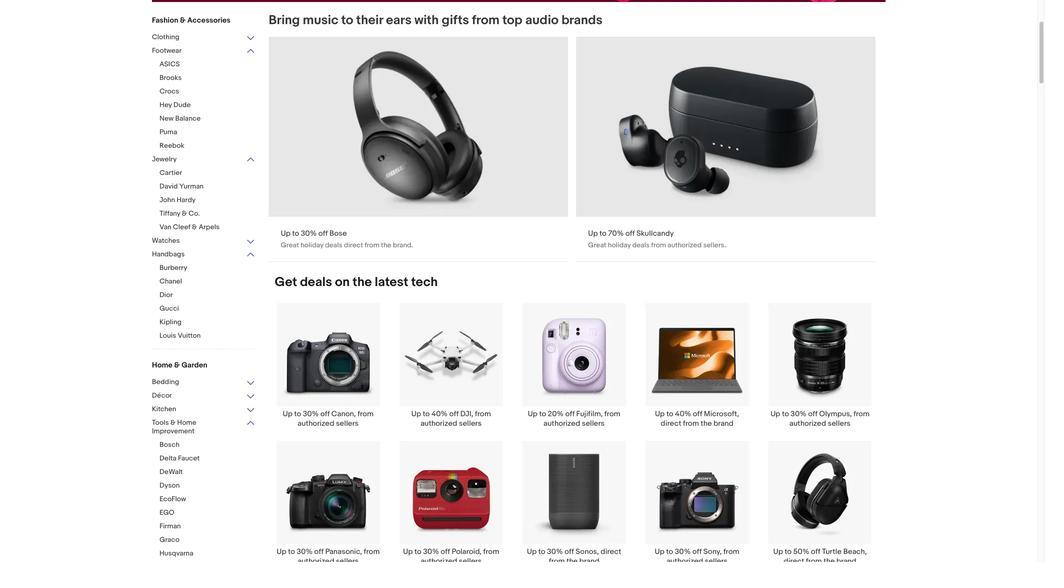 Task type: describe. For each thing, give the bounding box(es) containing it.
sellers for panasonic,
[[336, 558, 359, 563]]

up to 20% off fujifilm, from authorized sellers link
[[513, 303, 636, 429]]

hey
[[160, 101, 172, 109]]

& right cleef
[[192, 223, 197, 232]]

deals for skullcandy
[[633, 241, 650, 250]]

30% for sony,
[[675, 548, 691, 558]]

delta
[[160, 455, 177, 463]]

to for up to 30% off polaroid, from authorized sellers
[[415, 548, 422, 558]]

up for up to 30% off bose great holiday deals direct from the brand.
[[281, 229, 291, 239]]

from inside up to 30% off sonos, direct from the brand
[[549, 558, 565, 563]]

brooks link
[[160, 74, 263, 83]]

chanel
[[160, 277, 182, 286]]

latest
[[375, 275, 409, 290]]

asics
[[160, 60, 180, 68]]

fashion & accessories
[[152, 16, 231, 25]]

tiffany
[[160, 209, 180, 218]]

up to 40% off dji, from authorized sellers link
[[390, 303, 513, 429]]

main content containing bring music to their ears with gifts from top audio brands
[[263, 13, 886, 563]]

from inside up to 30% off olympus, from authorized sellers
[[854, 410, 870, 420]]

up to 40% off dji, from authorized sellers
[[412, 410, 491, 429]]

off for dji,
[[450, 410, 459, 420]]

authorized for up to 40% off dji, from authorized sellers
[[421, 420, 458, 429]]

dyson
[[160, 482, 180, 490]]

40% for authorized
[[432, 410, 448, 420]]

john
[[160, 196, 175, 204]]

sellers for olympus,
[[828, 420, 851, 429]]

& right fashion
[[180, 16, 186, 25]]

improvement
[[152, 427, 195, 436]]

gucci link
[[160, 305, 263, 314]]

30% for olympus,
[[791, 410, 807, 420]]

bring
[[269, 13, 300, 28]]

30% for bose
[[301, 229, 317, 239]]

& left the co.
[[182, 209, 187, 218]]

music
[[303, 13, 339, 28]]

vuitton
[[178, 332, 201, 340]]

from inside up to 30% off bose great holiday deals direct from the brand.
[[365, 241, 380, 250]]

sellers for dji,
[[459, 420, 482, 429]]

from inside up to 30% off polaroid, from authorized sellers
[[484, 548, 500, 558]]

from inside up to 20% off fujifilm, from authorized sellers
[[605, 410, 621, 420]]

louis
[[160, 332, 176, 340]]

off for bose
[[319, 229, 328, 239]]

home & garden
[[152, 361, 207, 371]]

brand for sonos,
[[580, 558, 600, 563]]

puma link
[[160, 128, 263, 137]]

on
[[335, 275, 350, 290]]

firman
[[160, 523, 181, 531]]

delta faucet link
[[160, 455, 263, 464]]

direct inside up to 30% off bose great holiday deals direct from the brand.
[[344, 241, 363, 250]]

asics link
[[160, 60, 263, 69]]

watches button
[[152, 237, 255, 246]]

home inside bedding décor kitchen tools & home improvement bosch delta faucet dewalt dyson ecoflow ego firman graco husqvarna
[[177, 419, 196, 427]]

fujifilm,
[[577, 410, 603, 420]]

sellers for canon,
[[336, 420, 359, 429]]

cleef
[[173, 223, 191, 232]]

bedding button
[[152, 378, 255, 388]]

up for up to 30% off sony, from authorized sellers
[[655, 548, 665, 558]]

watches
[[152, 237, 180, 245]]

cartier
[[160, 169, 182, 177]]

olympus,
[[820, 410, 852, 420]]

their
[[356, 13, 383, 28]]

up to 30% off canon, from authorized sellers
[[283, 410, 374, 429]]

authorized for up to 30% off canon, from authorized sellers
[[298, 420, 334, 429]]

reebok
[[160, 141, 185, 150]]

to for up to 30% off panasonic, from authorized sellers
[[288, 548, 295, 558]]

handbags
[[152, 250, 185, 259]]

crocs link
[[160, 87, 263, 97]]

décor
[[152, 392, 172, 400]]

from inside up to 40% off microsoft, direct from the brand
[[683, 420, 699, 429]]

audio
[[526, 13, 559, 28]]

direct inside up to 50% off turtle beach, direct from the brand
[[784, 558, 805, 563]]

david
[[160, 182, 178, 191]]

great for up to 70% off skullcandy
[[589, 241, 607, 250]]

off for olympus,
[[809, 410, 818, 420]]

off for panasonic,
[[314, 548, 324, 558]]

up for up to 50% off turtle beach, direct from the brand
[[774, 548, 784, 558]]

from inside up to 50% off turtle beach, direct from the brand
[[807, 558, 823, 563]]

off for sonos,
[[565, 548, 574, 558]]

authorized for up to 30% off polaroid, from authorized sellers
[[421, 558, 458, 563]]

kitchen
[[152, 405, 176, 414]]

balance
[[175, 114, 201, 123]]

the inside up to 30% off bose great holiday deals direct from the brand.
[[381, 241, 392, 250]]

from inside up to 30% off canon, from authorized sellers
[[358, 410, 374, 420]]

holiday for 70%
[[608, 241, 631, 250]]

brand.
[[393, 241, 413, 250]]

the inside up to 40% off microsoft, direct from the brand
[[701, 420, 712, 429]]

firman link
[[160, 523, 263, 532]]

jewelry
[[152, 155, 177, 164]]

sony,
[[704, 548, 722, 558]]

garden
[[182, 361, 207, 371]]

kipling link
[[160, 318, 263, 328]]

up to 30% off panasonic, from authorized sellers
[[277, 548, 380, 563]]

dji,
[[461, 410, 474, 420]]

30% for sonos,
[[547, 548, 563, 558]]

the inside up to 30% off sonos, direct from the brand
[[567, 558, 578, 563]]

up to 30% off sony, from authorized sellers
[[655, 548, 740, 563]]

gucci
[[160, 305, 179, 313]]

microsoft,
[[704, 410, 740, 420]]

off for turtle
[[811, 548, 821, 558]]

from left top
[[472, 13, 500, 28]]

cartier link
[[160, 169, 263, 178]]

accessories
[[187, 16, 231, 25]]

chanel link
[[160, 277, 263, 287]]

up for up to 40% off dji, from authorized sellers
[[412, 410, 421, 420]]

graco
[[160, 536, 180, 545]]

off for canon,
[[321, 410, 330, 420]]

louis vuitton link
[[160, 332, 263, 341]]

the inside up to 50% off turtle beach, direct from the brand
[[824, 558, 835, 563]]

kitchen button
[[152, 405, 255, 415]]

authorized for up to 30% off panasonic, from authorized sellers
[[298, 558, 334, 563]]

off for microsoft,
[[693, 410, 703, 420]]

dior link
[[160, 291, 263, 301]]

reebok link
[[160, 141, 263, 151]]

footwear
[[152, 46, 182, 55]]

bosch link
[[160, 441, 263, 451]]

bring music to their ears with gifts from top audio brands
[[269, 13, 603, 28]]

sellers for polaroid,
[[459, 558, 482, 563]]

david yurman link
[[160, 182, 263, 192]]

40% for from
[[675, 410, 692, 420]]

off for skullcandy
[[626, 229, 635, 239]]

husqvarna link
[[160, 550, 263, 559]]

kipling
[[160, 318, 182, 327]]

30% for canon,
[[303, 410, 319, 420]]



Task type: locate. For each thing, give the bounding box(es) containing it.
off left bose
[[319, 229, 328, 239]]

brand inside up to 30% off sonos, direct from the brand
[[580, 558, 600, 563]]

skullcandy
[[637, 229, 674, 239]]

authorized inside up to 30% off polaroid, from authorized sellers
[[421, 558, 458, 563]]

yurman
[[179, 182, 204, 191]]

get
[[275, 275, 297, 290]]

to for up to 30% off canon, from authorized sellers
[[294, 410, 301, 420]]

0 horizontal spatial home
[[152, 361, 173, 371]]

up inside up to 40% off microsoft, direct from the brand
[[655, 410, 665, 420]]

to inside up to 30% off panasonic, from authorized sellers
[[288, 548, 295, 558]]

direct inside up to 40% off microsoft, direct from the brand
[[661, 420, 682, 429]]

direct inside up to 30% off sonos, direct from the brand
[[601, 548, 622, 558]]

30% inside up to 30% off panasonic, from authorized sellers
[[297, 548, 313, 558]]

to for up to 40% off dji, from authorized sellers
[[423, 410, 430, 420]]

off inside up to 40% off microsoft, direct from the brand
[[693, 410, 703, 420]]

up to 40% off microsoft, direct from the brand link
[[636, 303, 759, 429]]

off inside up to 30% off polaroid, from authorized sellers
[[441, 548, 450, 558]]

from right fujifilm, at the bottom right
[[605, 410, 621, 420]]

hey dude link
[[160, 101, 263, 110]]

ecoflow
[[160, 495, 186, 504]]

dewalt link
[[160, 468, 263, 478]]

1 40% from the left
[[432, 410, 448, 420]]

list
[[263, 303, 886, 563]]

up to 40% off microsoft, direct from the brand
[[655, 410, 740, 429]]

great inside up to 70% off skullcandy great holiday deals from authorized sellers.
[[589, 241, 607, 250]]

new
[[160, 114, 174, 123]]

clothing footwear asics brooks crocs hey dude new balance puma reebok jewelry cartier david yurman john hardy tiffany & co. van cleef & arpels watches handbags burberry chanel dior gucci kipling louis vuitton
[[152, 33, 220, 340]]

authorized for up to 20% off fujifilm, from authorized sellers
[[544, 420, 581, 429]]

off inside up to 40% off dji, from authorized sellers
[[450, 410, 459, 420]]

off
[[319, 229, 328, 239], [626, 229, 635, 239], [321, 410, 330, 420], [450, 410, 459, 420], [566, 410, 575, 420], [693, 410, 703, 420], [809, 410, 818, 420], [314, 548, 324, 558], [441, 548, 450, 558], [565, 548, 574, 558], [693, 548, 702, 558], [811, 548, 821, 558]]

authorized inside up to 30% off panasonic, from authorized sellers
[[298, 558, 334, 563]]

off inside up to 30% off sony, from authorized sellers
[[693, 548, 702, 558]]

off inside up to 30% off olympus, from authorized sellers
[[809, 410, 818, 420]]

up inside up to 30% off olympus, from authorized sellers
[[771, 410, 781, 420]]

to inside up to 30% off olympus, from authorized sellers
[[782, 410, 789, 420]]

deals inside up to 70% off skullcandy great holiday deals from authorized sellers.
[[633, 241, 650, 250]]

up inside up to 30% off bose great holiday deals direct from the brand.
[[281, 229, 291, 239]]

tools & home improvement button
[[152, 419, 255, 437]]

to inside up to 40% off dji, from authorized sellers
[[423, 410, 430, 420]]

1 holiday from the left
[[301, 241, 324, 250]]

30% left bose
[[301, 229, 317, 239]]

burberry
[[160, 264, 187, 272]]

up to 30% off bose great holiday deals direct from the brand.
[[281, 229, 413, 250]]

clothing button
[[152, 33, 255, 42]]

the
[[381, 241, 392, 250], [353, 275, 372, 290], [701, 420, 712, 429], [567, 558, 578, 563], [824, 558, 835, 563]]

holiday inside up to 30% off bose great holiday deals direct from the brand.
[[301, 241, 324, 250]]

gifts
[[442, 13, 469, 28]]

30% for panasonic,
[[297, 548, 313, 558]]

1 horizontal spatial home
[[177, 419, 196, 427]]

off left panasonic,
[[314, 548, 324, 558]]

to for up to 30% off bose great holiday deals direct from the brand.
[[292, 229, 299, 239]]

great for up to 30% off bose
[[281, 241, 299, 250]]

sonos,
[[576, 548, 599, 558]]

from inside up to 40% off dji, from authorized sellers
[[475, 410, 491, 420]]

off left the polaroid,
[[441, 548, 450, 558]]

to for up to 30% off sonos, direct from the brand
[[539, 548, 546, 558]]

1 horizontal spatial holiday
[[608, 241, 631, 250]]

from inside up to 70% off skullcandy great holiday deals from authorized sellers.
[[652, 241, 666, 250]]

clothing
[[152, 33, 179, 41]]

from right the polaroid,
[[484, 548, 500, 558]]

from right the dji,
[[475, 410, 491, 420]]

up to 30% off polaroid, from authorized sellers link
[[390, 441, 513, 563]]

up inside up to 30% off polaroid, from authorized sellers
[[403, 548, 413, 558]]

new balance link
[[160, 114, 263, 124]]

1 horizontal spatial great
[[589, 241, 607, 250]]

from left turtle at the bottom of the page
[[807, 558, 823, 563]]

up inside up to 40% off dji, from authorized sellers
[[412, 410, 421, 420]]

0 vertical spatial home
[[152, 361, 173, 371]]

tiffany & co. link
[[160, 209, 263, 219]]

authorized inside up to 30% off canon, from authorized sellers
[[298, 420, 334, 429]]

holiday
[[301, 241, 324, 250], [608, 241, 631, 250]]

to for up to 40% off microsoft, direct from the brand
[[667, 410, 674, 420]]

30% left sonos, on the right bottom
[[547, 548, 563, 558]]

2 40% from the left
[[675, 410, 692, 420]]

up to 30% off olympus, from authorized sellers
[[771, 410, 870, 429]]

70%
[[609, 229, 624, 239]]

van
[[160, 223, 172, 232]]

&
[[180, 16, 186, 25], [182, 209, 187, 218], [192, 223, 197, 232], [174, 361, 180, 371], [170, 419, 176, 427]]

husqvarna
[[160, 550, 194, 558]]

up inside up to 50% off turtle beach, direct from the brand
[[774, 548, 784, 558]]

from right sony, at the bottom of the page
[[724, 548, 740, 558]]

off for fujifilm,
[[566, 410, 575, 420]]

sellers inside up to 40% off dji, from authorized sellers
[[459, 420, 482, 429]]

to inside up to 50% off turtle beach, direct from the brand
[[785, 548, 792, 558]]

up to 30% off panasonic, from authorized sellers link
[[267, 441, 390, 563]]

up to 30% off sony, from authorized sellers link
[[636, 441, 759, 563]]

sellers inside up to 30% off sony, from authorized sellers
[[705, 558, 728, 563]]

brand
[[714, 420, 734, 429], [580, 558, 600, 563], [837, 558, 857, 563]]

deals inside up to 30% off bose great holiday deals direct from the brand.
[[325, 241, 343, 250]]

bosch
[[160, 441, 180, 450]]

from left brand.
[[365, 241, 380, 250]]

50%
[[794, 548, 810, 558]]

ears
[[386, 13, 412, 28]]

bose
[[330, 229, 347, 239]]

0 horizontal spatial 40%
[[432, 410, 448, 420]]

off left canon,
[[321, 410, 330, 420]]

off inside up to 30% off panasonic, from authorized sellers
[[314, 548, 324, 558]]

to inside up to 30% off canon, from authorized sellers
[[294, 410, 301, 420]]

30% left panasonic,
[[297, 548, 313, 558]]

up to 30% off polaroid, from authorized sellers
[[403, 548, 500, 563]]

None text field
[[269, 37, 568, 262], [576, 37, 876, 262], [269, 37, 568, 262], [576, 37, 876, 262]]

from right canon,
[[358, 410, 374, 420]]

up to 30% off sonos, direct from the brand link
[[513, 441, 636, 563]]

20%
[[548, 410, 564, 420]]

authorized for up to 30% off olympus, from authorized sellers
[[790, 420, 827, 429]]

30% inside up to 30% off bose great holiday deals direct from the brand.
[[301, 229, 317, 239]]

sellers inside up to 30% off canon, from authorized sellers
[[336, 420, 359, 429]]

up to 70% off skullcandy great holiday deals from authorized sellers.
[[589, 229, 727, 250]]

up to 30% off sonos, direct from the brand
[[527, 548, 622, 563]]

to for up to 30% off sony, from authorized sellers
[[667, 548, 674, 558]]

30% left canon,
[[303, 410, 319, 420]]

to inside up to 30% off bose great holiday deals direct from the brand.
[[292, 229, 299, 239]]

sellers inside up to 30% off panasonic, from authorized sellers
[[336, 558, 359, 563]]

from inside up to 30% off panasonic, from authorized sellers
[[364, 548, 380, 558]]

30% inside up to 30% off sonos, direct from the brand
[[547, 548, 563, 558]]

co.
[[189, 209, 200, 218]]

sellers inside up to 20% off fujifilm, from authorized sellers
[[582, 420, 605, 429]]

up inside up to 30% off sony, from authorized sellers
[[655, 548, 665, 558]]

off inside up to 70% off skullcandy great holiday deals from authorized sellers.
[[626, 229, 635, 239]]

bedding décor kitchen tools & home improvement bosch delta faucet dewalt dyson ecoflow ego firman graco husqvarna
[[152, 378, 200, 558]]

off left microsoft,
[[693, 410, 703, 420]]

40% left the dji,
[[432, 410, 448, 420]]

authorized inside up to 40% off dji, from authorized sellers
[[421, 420, 458, 429]]

great inside up to 30% off bose great holiday deals direct from the brand.
[[281, 241, 299, 250]]

off inside up to 20% off fujifilm, from authorized sellers
[[566, 410, 575, 420]]

beach,
[[844, 548, 867, 558]]

to
[[342, 13, 354, 28], [292, 229, 299, 239], [600, 229, 607, 239], [294, 410, 301, 420], [423, 410, 430, 420], [540, 410, 547, 420], [667, 410, 674, 420], [782, 410, 789, 420], [288, 548, 295, 558], [415, 548, 422, 558], [539, 548, 546, 558], [667, 548, 674, 558], [785, 548, 792, 558]]

off inside up to 50% off turtle beach, direct from the brand
[[811, 548, 821, 558]]

40% inside up to 40% off microsoft, direct from the brand
[[675, 410, 692, 420]]

to for up to 50% off turtle beach, direct from the brand
[[785, 548, 792, 558]]

off inside up to 30% off sonos, direct from the brand
[[565, 548, 574, 558]]

30% for polaroid,
[[423, 548, 439, 558]]

off right 20%
[[566, 410, 575, 420]]

hardy
[[177, 196, 196, 204]]

authorized inside up to 70% off skullcandy great holiday deals from authorized sellers.
[[668, 241, 702, 250]]

off left olympus,
[[809, 410, 818, 420]]

from
[[472, 13, 500, 28], [365, 241, 380, 250], [652, 241, 666, 250], [358, 410, 374, 420], [475, 410, 491, 420], [605, 410, 621, 420], [854, 410, 870, 420], [683, 420, 699, 429], [364, 548, 380, 558], [484, 548, 500, 558], [724, 548, 740, 558], [549, 558, 565, 563], [807, 558, 823, 563]]

dude
[[174, 101, 191, 109]]

up for up to 30% off polaroid, from authorized sellers
[[403, 548, 413, 558]]

polaroid,
[[452, 548, 482, 558]]

up inside up to 30% off sonos, direct from the brand
[[527, 548, 537, 558]]

30% inside up to 30% off olympus, from authorized sellers
[[791, 410, 807, 420]]

top
[[503, 13, 523, 28]]

to inside up to 20% off fujifilm, from authorized sellers
[[540, 410, 547, 420]]

& inside bedding décor kitchen tools & home improvement bosch delta faucet dewalt dyson ecoflow ego firman graco husqvarna
[[170, 419, 176, 427]]

authorized inside up to 30% off sony, from authorized sellers
[[667, 558, 704, 563]]

get deals on the latest tech
[[275, 275, 438, 290]]

home up bedding
[[152, 361, 173, 371]]

1 vertical spatial home
[[177, 419, 196, 427]]

2 horizontal spatial brand
[[837, 558, 857, 563]]

brand inside up to 40% off microsoft, direct from the brand
[[714, 420, 734, 429]]

ecoflow link
[[160, 495, 263, 505]]

up inside up to 70% off skullcandy great holiday deals from authorized sellers.
[[589, 229, 598, 239]]

holiday for 30%
[[301, 241, 324, 250]]

to inside up to 70% off skullcandy great holiday deals from authorized sellers.
[[600, 229, 607, 239]]

direct
[[344, 241, 363, 250], [661, 420, 682, 429], [601, 548, 622, 558], [784, 558, 805, 563]]

0 horizontal spatial holiday
[[301, 241, 324, 250]]

faucet
[[178, 455, 200, 463]]

sellers inside up to 30% off polaroid, from authorized sellers
[[459, 558, 482, 563]]

to for up to 70% off skullcandy great holiday deals from authorized sellers.
[[600, 229, 607, 239]]

sellers for sony,
[[705, 558, 728, 563]]

40% inside up to 40% off dji, from authorized sellers
[[432, 410, 448, 420]]

off right 50%
[[811, 548, 821, 558]]

up to 20% off fujifilm, from authorized sellers
[[528, 410, 621, 429]]

up for up to 40% off microsoft, direct from the brand
[[655, 410, 665, 420]]

off left the dji,
[[450, 410, 459, 420]]

authorized inside up to 20% off fujifilm, from authorized sellers
[[544, 420, 581, 429]]

brand for microsoft,
[[714, 420, 734, 429]]

to inside up to 30% off sonos, direct from the brand
[[539, 548, 546, 558]]

deals for bose
[[325, 241, 343, 250]]

up inside up to 20% off fujifilm, from authorized sellers
[[528, 410, 538, 420]]

to for up to 30% off olympus, from authorized sellers
[[782, 410, 789, 420]]

puma
[[160, 128, 177, 136]]

up
[[281, 229, 291, 239], [589, 229, 598, 239], [283, 410, 293, 420], [412, 410, 421, 420], [528, 410, 538, 420], [655, 410, 665, 420], [771, 410, 781, 420], [277, 548, 287, 558], [403, 548, 413, 558], [527, 548, 537, 558], [655, 548, 665, 558], [774, 548, 784, 558]]

brooks
[[160, 74, 182, 82]]

from left microsoft,
[[683, 420, 699, 429]]

van cleef & arpels link
[[160, 223, 263, 233]]

30% left sony, at the bottom of the page
[[675, 548, 691, 558]]

authorized inside up to 30% off olympus, from authorized sellers
[[790, 420, 827, 429]]

bedding
[[152, 378, 179, 387]]

holiday inside up to 70% off skullcandy great holiday deals from authorized sellers.
[[608, 241, 631, 250]]

jewelry button
[[152, 155, 255, 165]]

1 horizontal spatial brand
[[714, 420, 734, 429]]

dior
[[160, 291, 173, 300]]

up to 50% off turtle beach, direct from the brand link
[[759, 441, 882, 563]]

off inside up to 30% off bose great holiday deals direct from the brand.
[[319, 229, 328, 239]]

sellers inside up to 30% off olympus, from authorized sellers
[[828, 420, 851, 429]]

to for up to 20% off fujifilm, from authorized sellers
[[540, 410, 547, 420]]

from right olympus,
[[854, 410, 870, 420]]

dewalt
[[160, 468, 183, 477]]

0 horizontal spatial brand
[[580, 558, 600, 563]]

30% inside up to 30% off canon, from authorized sellers
[[303, 410, 319, 420]]

off for sony,
[[693, 548, 702, 558]]

off left sonos, on the right bottom
[[565, 548, 574, 558]]

list containing up to 30% off canon, from authorized sellers
[[263, 303, 886, 563]]

30% left olympus,
[[791, 410, 807, 420]]

tools
[[152, 419, 169, 427]]

brand inside up to 50% off turtle beach, direct from the brand
[[837, 558, 857, 563]]

deals left on on the left of page
[[300, 275, 332, 290]]

& left garden
[[174, 361, 180, 371]]

off inside up to 30% off canon, from authorized sellers
[[321, 410, 330, 420]]

to inside up to 40% off microsoft, direct from the brand
[[667, 410, 674, 420]]

arpels
[[199, 223, 220, 232]]

up for up to 70% off skullcandy great holiday deals from authorized sellers.
[[589, 229, 598, 239]]

to inside up to 30% off polaroid, from authorized sellers
[[415, 548, 422, 558]]

home down kitchen dropdown button
[[177, 419, 196, 427]]

up inside up to 30% off panasonic, from authorized sellers
[[277, 548, 287, 558]]

deals down skullcandy
[[633, 241, 650, 250]]

up inside up to 30% off canon, from authorized sellers
[[283, 410, 293, 420]]

from left sonos, on the right bottom
[[549, 558, 565, 563]]

fashion
[[152, 16, 178, 25]]

from down skullcandy
[[652, 241, 666, 250]]

authorized for up to 30% off sony, from authorized sellers
[[667, 558, 704, 563]]

2 holiday from the left
[[608, 241, 631, 250]]

brands
[[562, 13, 603, 28]]

up for up to 30% off olympus, from authorized sellers
[[771, 410, 781, 420]]

off left sony, at the bottom of the page
[[693, 548, 702, 558]]

40%
[[432, 410, 448, 420], [675, 410, 692, 420]]

1 horizontal spatial 40%
[[675, 410, 692, 420]]

dyson link
[[160, 482, 263, 491]]

sellers for fujifilm,
[[582, 420, 605, 429]]

2 great from the left
[[589, 241, 607, 250]]

décor button
[[152, 392, 255, 401]]

30% left the polaroid,
[[423, 548, 439, 558]]

40% left microsoft,
[[675, 410, 692, 420]]

up for up to 30% off canon, from authorized sellers
[[283, 410, 293, 420]]

off for polaroid,
[[441, 548, 450, 558]]

deals down bose
[[325, 241, 343, 250]]

to inside up to 30% off sony, from authorized sellers
[[667, 548, 674, 558]]

1 great from the left
[[281, 241, 299, 250]]

& right tools
[[170, 419, 176, 427]]

turtle
[[823, 548, 842, 558]]

0 horizontal spatial great
[[281, 241, 299, 250]]

off right 70%
[[626, 229, 635, 239]]

30%
[[301, 229, 317, 239], [303, 410, 319, 420], [791, 410, 807, 420], [297, 548, 313, 558], [423, 548, 439, 558], [547, 548, 563, 558], [675, 548, 691, 558]]

from right panasonic,
[[364, 548, 380, 558]]

main content
[[263, 13, 886, 563]]

up for up to 30% off panasonic, from authorized sellers
[[277, 548, 287, 558]]

30% inside up to 30% off polaroid, from authorized sellers
[[423, 548, 439, 558]]

from inside up to 30% off sony, from authorized sellers
[[724, 548, 740, 558]]

up for up to 30% off sonos, direct from the brand
[[527, 548, 537, 558]]

30% inside up to 30% off sony, from authorized sellers
[[675, 548, 691, 558]]

footwear button
[[152, 46, 255, 56]]

authorized
[[668, 241, 702, 250], [298, 420, 334, 429], [421, 420, 458, 429], [544, 420, 581, 429], [790, 420, 827, 429], [298, 558, 334, 563], [421, 558, 458, 563], [667, 558, 704, 563]]

up for up to 20% off fujifilm, from authorized sellers
[[528, 410, 538, 420]]



Task type: vqa. For each thing, say whether or not it's contained in the screenshot.
&
yes



